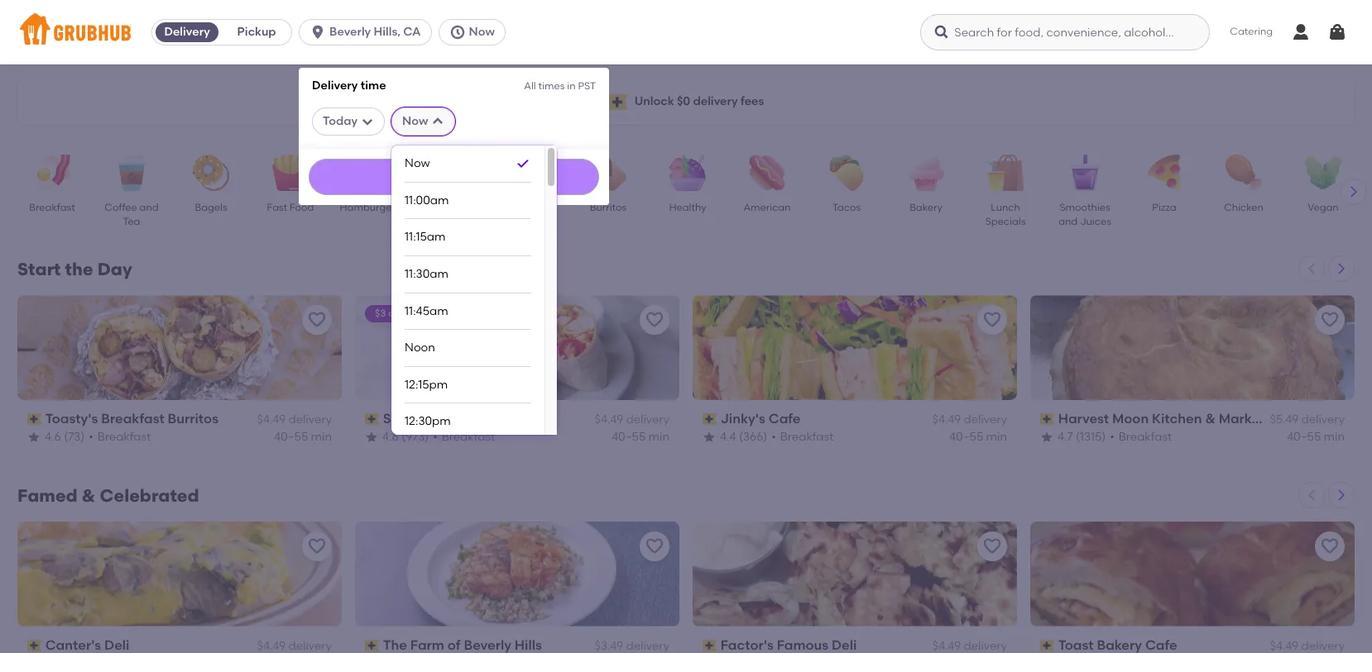 Task type: vqa. For each thing, say whether or not it's contained in the screenshot.
Star icon
yes



Task type: describe. For each thing, give the bounding box(es) containing it.
sweet butter kitchen
[[383, 411, 520, 427]]

4.4
[[720, 430, 736, 444]]

now option
[[405, 146, 531, 183]]

$4.49 for burritos
[[257, 413, 286, 427]]

list box inside main navigation navigation
[[405, 146, 531, 654]]

order
[[428, 308, 454, 319]]

$3
[[375, 308, 386, 319]]

12:30pm
[[405, 415, 451, 429]]

vegan image
[[1294, 155, 1352, 191]]

vegan
[[1308, 202, 1339, 214]]

4.7 (1315)
[[1058, 430, 1106, 444]]

1 horizontal spatial &
[[1205, 411, 1215, 427]]

harvest
[[1058, 411, 1109, 427]]

fast
[[267, 202, 287, 214]]

chicken
[[1224, 202, 1263, 214]]

update button
[[309, 159, 599, 195]]

delivery for sweet butter kitchen
[[626, 413, 669, 427]]

0 horizontal spatial burritos
[[168, 411, 218, 427]]

subscription pass image for jinky's cafe
[[703, 414, 717, 426]]

farm
[[410, 638, 444, 654]]

delivery button
[[152, 19, 222, 46]]

1 vertical spatial now
[[402, 114, 428, 128]]

now button
[[438, 19, 512, 46]]

4.6 (73)
[[45, 430, 85, 444]]

noon
[[405, 341, 435, 355]]

factor's famous deli
[[721, 638, 857, 654]]

subscription pass image for factor's famous deli
[[703, 641, 717, 652]]

the
[[65, 259, 93, 280]]

off
[[388, 308, 402, 319]]

(366)
[[739, 430, 767, 444]]

svg image inside now button
[[449, 24, 466, 41]]

40–55 min for harvest moon kitchen & marketplace
[[1287, 430, 1345, 444]]

0 vertical spatial caret right icon image
[[1347, 185, 1360, 199]]

unlock $0 delivery fees
[[634, 94, 764, 108]]

star icon image for toasty's breakfast burritos
[[27, 431, 41, 444]]

kitchen for moon
[[1152, 411, 1202, 427]]

hamburgers image
[[341, 155, 399, 191]]

smoothies
[[1060, 202, 1110, 214]]

caret left icon image for famed & celebrated
[[1305, 489, 1318, 502]]

caret left icon image for start the day
[[1305, 262, 1318, 276]]

11:00am
[[405, 194, 449, 208]]

toast bakery cafe
[[1058, 638, 1177, 654]]

healthy
[[669, 202, 706, 214]]

now inside 'option'
[[405, 156, 430, 171]]

toasty's
[[45, 411, 98, 427]]

delivery for toasty's breakfast burritos
[[288, 413, 332, 427]]

40–55 min for sweet butter kitchen
[[612, 430, 669, 444]]

0 horizontal spatial bakery
[[910, 202, 942, 214]]

tacos image
[[818, 155, 876, 191]]

$15+
[[468, 308, 490, 319]]

subscription pass image for the farm of beverly hills
[[365, 641, 380, 652]]

pizza image
[[1135, 155, 1193, 191]]

mexican
[[429, 202, 470, 214]]

dessert
[[511, 202, 547, 214]]

famous
[[777, 638, 828, 654]]

catering
[[1230, 26, 1273, 37]]

40–55 for toasty's breakfast burritos
[[274, 430, 308, 444]]

day
[[97, 259, 132, 280]]

delivery time
[[312, 79, 386, 93]]

breakfast for sweet butter kitchen
[[442, 430, 495, 444]]

breakfast for harvest moon kitchen & marketplace
[[1119, 430, 1172, 444]]

bagels image
[[182, 155, 240, 191]]

all times in pst
[[524, 80, 596, 92]]

1 vertical spatial beverly
[[464, 638, 511, 654]]

coffee
[[105, 202, 137, 214]]

$0
[[677, 94, 690, 108]]

fast food
[[267, 202, 314, 214]]

0 vertical spatial burritos
[[590, 202, 627, 214]]

breakfast image
[[23, 155, 81, 191]]

kitchen for butter
[[470, 411, 520, 427]]

40–55 for harvest moon kitchen & marketplace
[[1287, 430, 1321, 444]]

star icon image for sweet butter kitchen
[[365, 431, 378, 444]]

specials
[[985, 216, 1026, 228]]

toast bakery cafe link
[[1040, 637, 1345, 654]]

• for moon
[[1110, 430, 1114, 444]]

beverly inside button
[[329, 25, 371, 39]]

all
[[524, 80, 536, 92]]

(73)
[[64, 430, 85, 444]]

american image
[[738, 155, 796, 191]]

your
[[404, 308, 425, 319]]

subscription pass image for toast bakery cafe
[[1040, 641, 1055, 652]]

pst
[[578, 80, 596, 92]]

coffee and tea image
[[103, 155, 161, 191]]

breakfast right toasty's
[[101, 411, 164, 427]]

2 deli from the left
[[832, 638, 857, 654]]

subscription pass image for toasty's breakfast burritos
[[27, 414, 42, 426]]

delivery for harvest moon kitchen & marketplace
[[1301, 413, 1345, 427]]

0 horizontal spatial svg image
[[361, 115, 374, 128]]

40–55 for jinky's cafe
[[949, 430, 983, 444]]

time
[[361, 79, 386, 93]]

moon
[[1112, 411, 1149, 427]]

4.7
[[1058, 430, 1073, 444]]

delivery for delivery time
[[312, 79, 358, 93]]

unlock
[[634, 94, 674, 108]]

in
[[567, 80, 576, 92]]

grubhub plus flag logo image
[[608, 94, 628, 110]]

• for breakfast
[[89, 430, 93, 444]]

canter's
[[45, 638, 101, 654]]

pizza
[[1152, 202, 1176, 214]]

toast
[[1058, 638, 1094, 654]]

40–55 min for toasty's breakfast burritos
[[274, 430, 332, 444]]

lunch
[[991, 202, 1020, 214]]

3 $4.49 delivery from the left
[[932, 413, 1007, 427]]

11:15am
[[405, 230, 446, 245]]

11:45am
[[405, 304, 448, 318]]

harvest moon kitchen & marketplace
[[1058, 411, 1302, 427]]

juices
[[1080, 216, 1111, 228]]

star icon image for harvest moon kitchen & marketplace
[[1040, 431, 1053, 444]]

beverly hills, ca button
[[299, 19, 438, 46]]

catering button
[[1218, 13, 1284, 51]]

$4.49 delivery for kitchen
[[595, 413, 669, 427]]

fees
[[741, 94, 764, 108]]

factor's famous deli link
[[703, 637, 1007, 654]]

the farm of beverly hills
[[383, 638, 542, 654]]

4.4 (366)
[[720, 430, 767, 444]]

factor's
[[721, 638, 774, 654]]

delivery for delivery
[[164, 25, 210, 39]]

marketplace
[[1219, 411, 1302, 427]]

(973)
[[401, 430, 429, 444]]



Task type: locate. For each thing, give the bounding box(es) containing it.
0 horizontal spatial 4.6
[[45, 430, 61, 444]]

1 horizontal spatial burritos
[[590, 202, 627, 214]]

breakfast down moon
[[1119, 430, 1172, 444]]

smoothies and juices
[[1059, 202, 1111, 228]]

• breakfast for moon
[[1110, 430, 1172, 444]]

main navigation navigation
[[0, 0, 1372, 654]]

star icon image left 4.6 (73)
[[27, 431, 41, 444]]

3 $4.49 from the left
[[932, 413, 961, 427]]

• breakfast down moon
[[1110, 430, 1172, 444]]

• breakfast down jinky's cafe on the bottom
[[771, 430, 834, 444]]

now right ca
[[469, 25, 495, 39]]

0 vertical spatial of
[[456, 308, 466, 319]]

$5.49
[[1270, 413, 1298, 427]]

1 horizontal spatial svg image
[[449, 24, 466, 41]]

4 40–55 from the left
[[1287, 430, 1321, 444]]

1 40–55 min from the left
[[274, 430, 332, 444]]

now
[[469, 25, 495, 39], [402, 114, 428, 128], [405, 156, 430, 171]]

$4.49 delivery for burritos
[[257, 413, 332, 427]]

4 • from the left
[[1110, 430, 1114, 444]]

the
[[383, 638, 407, 654]]

kitchen right moon
[[1152, 411, 1202, 427]]

3 • from the left
[[771, 430, 776, 444]]

• breakfast for breakfast
[[89, 430, 151, 444]]

beverly left hills at the bottom of page
[[464, 638, 511, 654]]

subscription pass image inside canter's deli "link"
[[27, 641, 42, 652]]

2 • from the left
[[433, 430, 437, 444]]

star icon image for jinky's cafe
[[703, 431, 716, 444]]

0 vertical spatial now
[[469, 25, 495, 39]]

• down 12:30pm
[[433, 430, 437, 444]]

1 horizontal spatial and
[[1059, 216, 1078, 228]]

svg image right ca
[[449, 24, 466, 41]]

of left $15+
[[456, 308, 466, 319]]

40–55 for sweet butter kitchen
[[612, 430, 646, 444]]

breakfast down 'sweet butter kitchen'
[[442, 430, 495, 444]]

smoothies and juices image
[[1056, 155, 1114, 191]]

star icon image left '4.6 (973)'
[[365, 431, 378, 444]]

3 min from the left
[[986, 430, 1007, 444]]

1 vertical spatial burritos
[[168, 411, 218, 427]]

1 • breakfast from the left
[[89, 430, 151, 444]]

2 $4.49 from the left
[[595, 413, 623, 427]]

1 horizontal spatial bakery
[[1097, 638, 1142, 654]]

save this restaurant image
[[307, 310, 327, 330], [1320, 310, 1340, 330], [645, 537, 665, 557], [1320, 537, 1340, 557]]

subscription pass image inside factor's famous deli link
[[703, 641, 717, 652]]

4.6 (973)
[[382, 430, 429, 444]]

1 horizontal spatial 4.6
[[382, 430, 399, 444]]

0 horizontal spatial delivery
[[164, 25, 210, 39]]

caret left icon image down "vegan"
[[1305, 262, 1318, 276]]

1 vertical spatial delivery
[[312, 79, 358, 93]]

• breakfast
[[89, 430, 151, 444], [433, 430, 495, 444], [771, 430, 834, 444], [1110, 430, 1172, 444]]

svg image right today
[[361, 115, 374, 128]]

• right (366)
[[771, 430, 776, 444]]

bakery inside the toast bakery cafe link
[[1097, 638, 1142, 654]]

bakery right the toast on the bottom right
[[1097, 638, 1142, 654]]

1 • from the left
[[89, 430, 93, 444]]

0 vertical spatial bakery
[[910, 202, 942, 214]]

2 star icon image from the left
[[365, 431, 378, 444]]

subscription pass image left the toast on the bottom right
[[1040, 641, 1055, 652]]

times
[[538, 80, 565, 92]]

• for cafe
[[771, 430, 776, 444]]

0 vertical spatial cafe
[[769, 411, 801, 427]]

bakery
[[910, 202, 942, 214], [1097, 638, 1142, 654]]

0 horizontal spatial and
[[139, 202, 159, 214]]

4.6 for toasty's breakfast burritos
[[45, 430, 61, 444]]

subscription pass image left harvest
[[1040, 414, 1055, 426]]

min for jinky's cafe
[[986, 430, 1007, 444]]

and for coffee and tea
[[139, 202, 159, 214]]

the farm of beverly hills link
[[365, 637, 669, 654]]

bagels
[[195, 202, 227, 214]]

& left marketplace
[[1205, 411, 1215, 427]]

caret right icon image
[[1347, 185, 1360, 199], [1335, 262, 1348, 276], [1335, 489, 1348, 502]]

11:30am
[[405, 267, 448, 281]]

3 40–55 min from the left
[[949, 430, 1007, 444]]

4.6 for sweet butter kitchen
[[382, 430, 399, 444]]

of
[[456, 308, 466, 319], [448, 638, 461, 654]]

1 horizontal spatial cafe
[[1145, 638, 1177, 654]]

breakfast down jinky's cafe on the bottom
[[780, 430, 834, 444]]

hills,
[[374, 25, 400, 39]]

2 4.6 from the left
[[382, 430, 399, 444]]

delivery up today
[[312, 79, 358, 93]]

and inside "smoothies and juices"
[[1059, 216, 1078, 228]]

coffee and tea
[[105, 202, 159, 228]]

famed
[[17, 486, 78, 506]]

subscription pass image inside the farm of beverly hills link
[[365, 641, 380, 652]]

of right farm
[[448, 638, 461, 654]]

0 horizontal spatial $4.49 delivery
[[257, 413, 332, 427]]

tacos
[[832, 202, 861, 214]]

(1315)
[[1076, 430, 1106, 444]]

celebrated
[[100, 486, 199, 506]]

4 min from the left
[[1324, 430, 1345, 444]]

jinky's cafe
[[721, 411, 801, 427]]

40–55
[[274, 430, 308, 444], [612, 430, 646, 444], [949, 430, 983, 444], [1287, 430, 1321, 444]]

subscription pass image inside the toast bakery cafe link
[[1040, 641, 1055, 652]]

& right 'famed'
[[82, 486, 95, 506]]

2 $4.49 delivery from the left
[[595, 413, 669, 427]]

subscription pass image for sweet butter kitchen
[[365, 414, 380, 426]]

0 vertical spatial and
[[139, 202, 159, 214]]

and
[[139, 202, 159, 214], [1059, 216, 1078, 228]]

subscription pass image left the
[[365, 641, 380, 652]]

cafe
[[769, 411, 801, 427], [1145, 638, 1177, 654]]

• for butter
[[433, 430, 437, 444]]

delivery for jinky's cafe
[[964, 413, 1007, 427]]

1 horizontal spatial kitchen
[[1152, 411, 1202, 427]]

svg image
[[449, 24, 466, 41], [361, 115, 374, 128]]

4.6 down "sweet"
[[382, 430, 399, 444]]

tea
[[123, 216, 140, 228]]

dessert image
[[500, 155, 558, 191]]

check icon image
[[515, 155, 531, 172]]

caret right icon image for celebrated
[[1335, 489, 1348, 502]]

svg image inside beverly hills, ca button
[[310, 24, 326, 41]]

bakery image
[[897, 155, 955, 191]]

breakfast
[[29, 202, 75, 214], [101, 411, 164, 427], [97, 430, 151, 444], [442, 430, 495, 444], [780, 430, 834, 444], [1119, 430, 1172, 444]]

2 caret left icon image from the top
[[1305, 489, 1318, 502]]

food
[[290, 202, 314, 214]]

2 min from the left
[[648, 430, 669, 444]]

4 star icon image from the left
[[1040, 431, 1053, 444]]

caret left icon image down $5.49 delivery
[[1305, 489, 1318, 502]]

svg image
[[1327, 22, 1347, 42], [310, 24, 326, 41], [934, 24, 950, 41], [431, 115, 445, 128]]

1 caret left icon image from the top
[[1305, 262, 1318, 276]]

1 vertical spatial bakery
[[1097, 638, 1142, 654]]

and up tea
[[139, 202, 159, 214]]

2 • breakfast from the left
[[433, 430, 495, 444]]

&
[[1205, 411, 1215, 427], [82, 486, 95, 506]]

0 horizontal spatial deli
[[104, 638, 129, 654]]

min for harvest moon kitchen & marketplace
[[1324, 430, 1345, 444]]

• breakfast down 'sweet butter kitchen'
[[433, 430, 495, 444]]

burritos image
[[579, 155, 637, 191]]

2 subscription pass image from the top
[[1040, 641, 1055, 652]]

deli right the famous
[[832, 638, 857, 654]]

fast food image
[[262, 155, 319, 191]]

delivery left pickup
[[164, 25, 210, 39]]

1 subscription pass image from the top
[[1040, 414, 1055, 426]]

1 deli from the left
[[104, 638, 129, 654]]

mexican image
[[420, 155, 478, 191]]

0 vertical spatial delivery
[[164, 25, 210, 39]]

today
[[323, 114, 358, 128]]

and inside the coffee and tea
[[139, 202, 159, 214]]

0 horizontal spatial cafe
[[769, 411, 801, 427]]

1 vertical spatial and
[[1059, 216, 1078, 228]]

12:15pm
[[405, 378, 448, 392]]

1 horizontal spatial delivery
[[312, 79, 358, 93]]

1 vertical spatial &
[[82, 486, 95, 506]]

0 horizontal spatial kitchen
[[470, 411, 520, 427]]

2 vertical spatial now
[[405, 156, 430, 171]]

2 horizontal spatial $4.49
[[932, 413, 961, 427]]

4.6
[[45, 430, 61, 444], [382, 430, 399, 444]]

0 horizontal spatial $4.49
[[257, 413, 286, 427]]

list box containing now
[[405, 146, 531, 654]]

now inside button
[[469, 25, 495, 39]]

3 40–55 from the left
[[949, 430, 983, 444]]

delivery
[[693, 94, 738, 108], [288, 413, 332, 427], [626, 413, 669, 427], [964, 413, 1007, 427], [1301, 413, 1345, 427]]

2 kitchen from the left
[[1152, 411, 1202, 427]]

1 40–55 from the left
[[274, 430, 308, 444]]

star icon image left 4.7
[[1040, 431, 1053, 444]]

1 vertical spatial caret left icon image
[[1305, 489, 1318, 502]]

1 $4.49 from the left
[[257, 413, 286, 427]]

delivery inside button
[[164, 25, 210, 39]]

breakfast for jinky's cafe
[[780, 430, 834, 444]]

• breakfast for cafe
[[771, 430, 834, 444]]

and down smoothies
[[1059, 216, 1078, 228]]

and for smoothies and juices
[[1059, 216, 1078, 228]]

bakery down bakery image
[[910, 202, 942, 214]]

1 vertical spatial svg image
[[361, 115, 374, 128]]

2 40–55 min from the left
[[612, 430, 669, 444]]

deli inside "link"
[[104, 638, 129, 654]]

4.6 left '(73)' on the bottom
[[45, 430, 61, 444]]

0 vertical spatial caret left icon image
[[1305, 262, 1318, 276]]

toasty's breakfast burritos
[[45, 411, 218, 427]]

1 horizontal spatial $4.49
[[595, 413, 623, 427]]

0 vertical spatial &
[[1205, 411, 1215, 427]]

hamburgers
[[340, 202, 400, 214]]

american
[[743, 202, 791, 214]]

now up 11:00am
[[405, 156, 430, 171]]

update
[[435, 171, 473, 183]]

1 vertical spatial of
[[448, 638, 461, 654]]

star icon image
[[27, 431, 41, 444], [365, 431, 378, 444], [703, 431, 716, 444], [1040, 431, 1053, 444]]

subscription pass image left canter's
[[27, 641, 42, 652]]

0 horizontal spatial beverly
[[329, 25, 371, 39]]

• breakfast for butter
[[433, 430, 495, 444]]

butter
[[426, 411, 467, 427]]

4 • breakfast from the left
[[1110, 430, 1172, 444]]

canter's deli link
[[27, 637, 332, 654]]

subscription pass image
[[27, 414, 42, 426], [365, 414, 380, 426], [703, 414, 717, 426], [27, 641, 42, 652], [365, 641, 380, 652], [703, 641, 717, 652]]

subscription pass image left factor's
[[703, 641, 717, 652]]

ca
[[403, 25, 421, 39]]

subscription pass image for canter's deli
[[27, 641, 42, 652]]

sweet
[[383, 411, 423, 427]]

breakfast down "breakfast" image
[[29, 202, 75, 214]]

pickup
[[237, 25, 276, 39]]

• right '(73)' on the bottom
[[89, 430, 93, 444]]

$4.49
[[257, 413, 286, 427], [595, 413, 623, 427], [932, 413, 961, 427]]

2 40–55 from the left
[[612, 430, 646, 444]]

now up the mexican image
[[402, 114, 428, 128]]

subscription pass image left jinky's
[[703, 414, 717, 426]]

star icon image left 4.4
[[703, 431, 716, 444]]

famed & celebrated
[[17, 486, 199, 506]]

4 40–55 min from the left
[[1287, 430, 1345, 444]]

list box
[[405, 146, 531, 654]]

caret right icon image for day
[[1335, 262, 1348, 276]]

lunch specials
[[985, 202, 1026, 228]]

start
[[17, 259, 61, 280]]

0 horizontal spatial &
[[82, 486, 95, 506]]

1 horizontal spatial $4.49 delivery
[[595, 413, 669, 427]]

0 vertical spatial subscription pass image
[[1040, 414, 1055, 426]]

$5.49 delivery
[[1270, 413, 1345, 427]]

subscription pass image for harvest moon kitchen & marketplace
[[1040, 414, 1055, 426]]

1 min from the left
[[311, 430, 332, 444]]

kitchen
[[470, 411, 520, 427], [1152, 411, 1202, 427]]

1 kitchen from the left
[[470, 411, 520, 427]]

1 $4.49 delivery from the left
[[257, 413, 332, 427]]

deli
[[104, 638, 129, 654], [832, 638, 857, 654]]

0 vertical spatial beverly
[[329, 25, 371, 39]]

1 4.6 from the left
[[45, 430, 61, 444]]

start the day
[[17, 259, 132, 280]]

hills
[[515, 638, 542, 654]]

healthy image
[[659, 155, 717, 191]]

$4.49 for kitchen
[[595, 413, 623, 427]]

deli right canter's
[[104, 638, 129, 654]]

1 horizontal spatial deli
[[832, 638, 857, 654]]

save this restaurant image
[[645, 310, 665, 330], [982, 310, 1002, 330], [307, 537, 327, 557], [982, 537, 1002, 557]]

1 vertical spatial cafe
[[1145, 638, 1177, 654]]

1 star icon image from the left
[[27, 431, 41, 444]]

pickup button
[[222, 19, 291, 46]]

2 horizontal spatial $4.49 delivery
[[932, 413, 1007, 427]]

kitchen right butter
[[470, 411, 520, 427]]

breakfast for toasty's breakfast burritos
[[97, 430, 151, 444]]

breakfast down toasty's breakfast burritos
[[97, 430, 151, 444]]

40–55 min for jinky's cafe
[[949, 430, 1007, 444]]

beverly hills, ca
[[329, 25, 421, 39]]

1 horizontal spatial beverly
[[464, 638, 511, 654]]

3 • breakfast from the left
[[771, 430, 834, 444]]

1 vertical spatial caret right icon image
[[1335, 262, 1348, 276]]

subscription pass image left "sweet"
[[365, 414, 380, 426]]

1 vertical spatial subscription pass image
[[1040, 641, 1055, 652]]

min for toasty's breakfast burritos
[[311, 430, 332, 444]]

$3 off your order of $15+
[[375, 308, 490, 319]]

caret left icon image
[[1305, 262, 1318, 276], [1305, 489, 1318, 502]]

0 vertical spatial svg image
[[449, 24, 466, 41]]

beverly left hills,
[[329, 25, 371, 39]]

lunch specials image
[[976, 155, 1034, 191]]

3 star icon image from the left
[[703, 431, 716, 444]]

2 vertical spatial caret right icon image
[[1335, 489, 1348, 502]]

• right (1315)
[[1110, 430, 1114, 444]]

subscription pass image left toasty's
[[27, 414, 42, 426]]

canter's deli
[[45, 638, 129, 654]]

• breakfast down toasty's breakfast burritos
[[89, 430, 151, 444]]

min for sweet butter kitchen
[[648, 430, 669, 444]]

subscription pass image
[[1040, 414, 1055, 426], [1040, 641, 1055, 652]]

min
[[311, 430, 332, 444], [648, 430, 669, 444], [986, 430, 1007, 444], [1324, 430, 1345, 444]]

chicken image
[[1215, 155, 1273, 191]]



